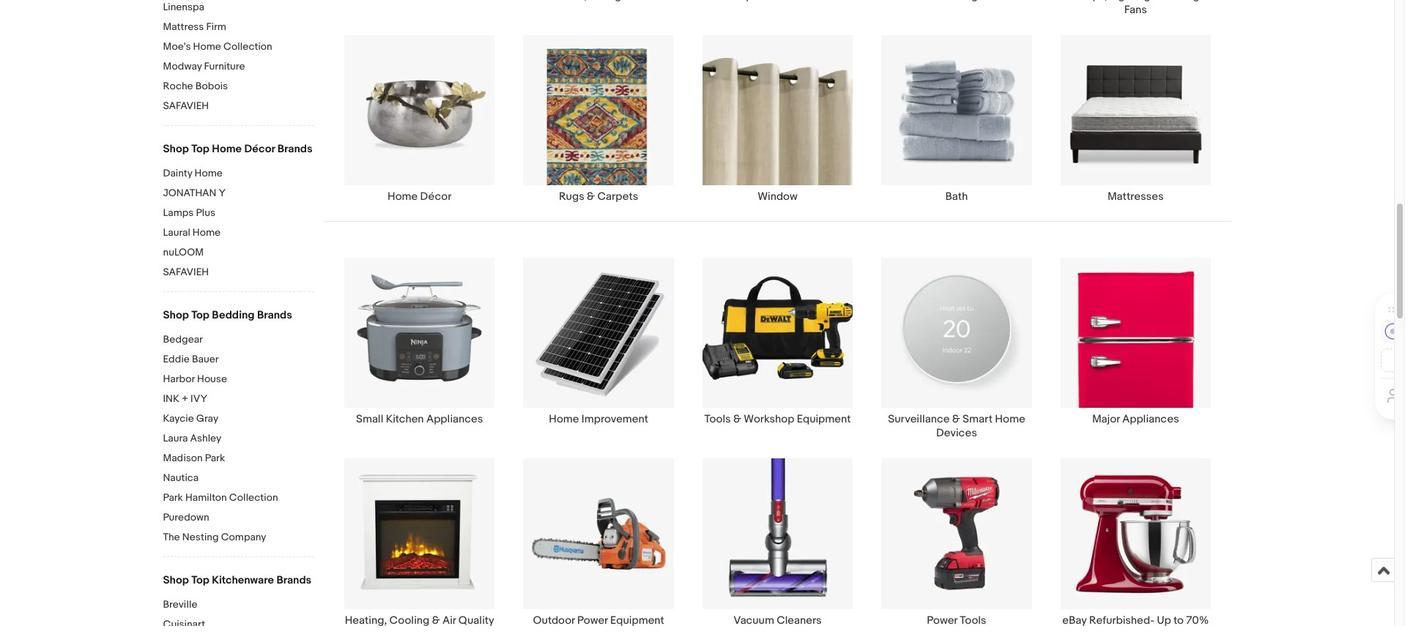 Task type: locate. For each thing, give the bounding box(es) containing it.
0 vertical spatial park
[[205, 452, 225, 465]]

nautica
[[163, 472, 199, 484]]

top up breville
[[191, 574, 210, 588]]

brands
[[277, 142, 313, 156], [257, 308, 292, 322], [276, 574, 312, 588]]

1 appliances from the left
[[426, 413, 483, 427]]

shop for shop top bedding brands
[[163, 308, 189, 322]]

mattresses link
[[1046, 34, 1225, 204]]

moe's
[[163, 40, 191, 53]]

0 vertical spatial top
[[191, 142, 210, 156]]

1 horizontal spatial park
[[205, 452, 225, 465]]

modway furniture link
[[163, 60, 313, 74]]

1 shop from the top
[[163, 142, 189, 156]]

1 vertical spatial décor
[[420, 190, 452, 204]]

bedgear link
[[163, 333, 313, 347]]

shop for shop top home décor brands
[[163, 142, 189, 156]]

1 vertical spatial collection
[[229, 492, 278, 504]]

collection down nautica link
[[229, 492, 278, 504]]

carpets
[[597, 190, 638, 204]]

rugs
[[559, 190, 585, 204]]

1 safavieh link from the top
[[163, 100, 313, 114]]

top
[[191, 142, 210, 156], [191, 308, 210, 322], [191, 574, 210, 588]]

top for home
[[191, 142, 210, 156]]

rugs & carpets link
[[509, 34, 688, 204]]

nuloom link
[[163, 246, 313, 260]]

3 top from the top
[[191, 574, 210, 588]]

home inside home décor link
[[388, 190, 418, 204]]

harbor house link
[[163, 373, 313, 387]]

home inside linenspa mattress firm moe's home collection modway furniture roche bobois safavieh
[[193, 40, 221, 53]]

2 vertical spatial top
[[191, 574, 210, 588]]

safavieh
[[163, 100, 209, 112], [163, 266, 209, 278]]

& right fans at top right
[[1153, 0, 1161, 3]]

surveillance & smart home devices
[[888, 413, 1025, 441]]

2 safavieh link from the top
[[163, 266, 313, 280]]

home inside home improvement link
[[549, 413, 579, 427]]

&
[[1153, 0, 1161, 3], [587, 190, 595, 204], [733, 413, 741, 427], [952, 413, 960, 427]]

shop for shop top kitchenware brands
[[163, 574, 189, 588]]

puredown
[[163, 511, 209, 524]]

breville link
[[163, 599, 313, 613]]

1 horizontal spatial appliances
[[1122, 413, 1179, 427]]

mattress firm link
[[163, 21, 313, 34]]

0 vertical spatial décor
[[244, 142, 275, 156]]

shop top bedding brands
[[163, 308, 292, 322]]

ink + ivy link
[[163, 393, 313, 407]]

lamps,
[[1072, 0, 1108, 3]]

0 horizontal spatial appliances
[[426, 413, 483, 427]]

1 top from the top
[[191, 142, 210, 156]]

appliances right major on the right of the page
[[1122, 413, 1179, 427]]

park down nautica
[[163, 492, 183, 504]]

safavieh link
[[163, 100, 313, 114], [163, 266, 313, 280]]

shop top kitchenware brands
[[163, 574, 312, 588]]

shop up dainty in the top of the page
[[163, 142, 189, 156]]

& inside surveillance & smart home devices
[[952, 413, 960, 427]]

0 vertical spatial shop
[[163, 142, 189, 156]]

bedgear eddie bauer harbor house ink + ivy kaycie gray laura ashley madison park nautica park hamilton collection puredown the nesting company
[[163, 333, 278, 544]]

top up bedgear at the left bottom of page
[[191, 308, 210, 322]]

shop up bedgear at the left bottom of page
[[163, 308, 189, 322]]

window link
[[688, 34, 867, 204]]

2 safavieh from the top
[[163, 266, 209, 278]]

laural home link
[[163, 226, 313, 240]]

dainty home jonathan y lamps plus laural home nuloom safavieh
[[163, 167, 226, 278]]

ashley
[[190, 432, 221, 445]]

1 vertical spatial safavieh
[[163, 266, 209, 278]]

1 vertical spatial shop
[[163, 308, 189, 322]]

jonathan y link
[[163, 187, 313, 201]]

the nesting company link
[[163, 531, 313, 545]]

major appliances
[[1092, 413, 1179, 427]]

house
[[197, 373, 227, 385]]

madison park link
[[163, 452, 313, 466]]

shop up breville
[[163, 574, 189, 588]]

puredown link
[[163, 511, 313, 525]]

& right tools
[[733, 413, 741, 427]]

park down ashley
[[205, 452, 225, 465]]

top for kitchenware
[[191, 574, 210, 588]]

safavieh link for bobois
[[163, 100, 313, 114]]

& for surveillance & smart home devices
[[952, 413, 960, 427]]

park
[[205, 452, 225, 465], [163, 492, 183, 504]]

linenspa
[[163, 1, 204, 13]]

bobois
[[195, 80, 228, 92]]

collection
[[223, 40, 272, 53], [229, 492, 278, 504]]

laura ashley link
[[163, 432, 313, 446]]

& left smart
[[952, 413, 960, 427]]

0 horizontal spatial park
[[163, 492, 183, 504]]

2 vertical spatial brands
[[276, 574, 312, 588]]

2 shop from the top
[[163, 308, 189, 322]]

rugs & carpets
[[559, 190, 638, 204]]

brands up dainty home link
[[277, 142, 313, 156]]

jonathan
[[163, 187, 216, 199]]

appliances right kitchen
[[426, 413, 483, 427]]

0 horizontal spatial décor
[[244, 142, 275, 156]]

firm
[[206, 21, 226, 33]]

safavieh link down roche bobois link
[[163, 100, 313, 114]]

2 vertical spatial shop
[[163, 574, 189, 588]]

collection down mattress firm link
[[223, 40, 272, 53]]

nuloom
[[163, 246, 204, 259]]

park hamilton collection link
[[163, 492, 313, 506]]

1 vertical spatial brands
[[257, 308, 292, 322]]

& for tools & workshop equipment
[[733, 413, 741, 427]]

home
[[193, 40, 221, 53], [212, 142, 242, 156], [195, 167, 223, 180], [388, 190, 418, 204], [193, 226, 221, 239], [549, 413, 579, 427], [995, 413, 1025, 427]]

3 shop from the top
[[163, 574, 189, 588]]

+
[[182, 393, 188, 405]]

lamps, lighting & ceiling fans link
[[1046, 0, 1225, 17]]

& right rugs
[[587, 190, 595, 204]]

mattress
[[163, 21, 204, 33]]

safavieh link down nuloom link
[[163, 266, 313, 280]]

0 vertical spatial safavieh
[[163, 100, 209, 112]]

tools & workshop equipment
[[705, 413, 851, 427]]

safavieh down nuloom at the left top of the page
[[163, 266, 209, 278]]

madison
[[163, 452, 203, 465]]

0 vertical spatial safavieh link
[[163, 100, 313, 114]]

brands right the bedding
[[257, 308, 292, 322]]

lamps plus link
[[163, 207, 313, 221]]

1 vertical spatial safavieh link
[[163, 266, 313, 280]]

kaycie gray link
[[163, 412, 313, 426]]

1 vertical spatial top
[[191, 308, 210, 322]]

brands right kitchenware
[[276, 574, 312, 588]]

safavieh down roche at left top
[[163, 100, 209, 112]]

2 top from the top
[[191, 308, 210, 322]]

home décor link
[[330, 34, 509, 204]]

0 vertical spatial collection
[[223, 40, 272, 53]]

2 appliances from the left
[[1122, 413, 1179, 427]]

gray
[[196, 412, 218, 425]]

1 safavieh from the top
[[163, 100, 209, 112]]

shop
[[163, 142, 189, 156], [163, 308, 189, 322], [163, 574, 189, 588]]

top up dainty in the top of the page
[[191, 142, 210, 156]]

& inside 'link'
[[587, 190, 595, 204]]

shop top home décor brands
[[163, 142, 313, 156]]



Task type: vqa. For each thing, say whether or not it's contained in the screenshot.
Lululemon Insulated Trench Coat Jacket Black BLK Women's Size 4-10 New w/ Tags Link
no



Task type: describe. For each thing, give the bounding box(es) containing it.
0 vertical spatial brands
[[277, 142, 313, 156]]

tools
[[705, 413, 731, 427]]

devices
[[936, 427, 977, 441]]

major appliances link
[[1046, 257, 1225, 441]]

small kitchen appliances
[[356, 413, 483, 427]]

home improvement link
[[509, 257, 688, 441]]

roche
[[163, 80, 193, 92]]

bath
[[946, 190, 968, 204]]

modway
[[163, 60, 202, 73]]

equipment
[[797, 413, 851, 427]]

safavieh inside linenspa mattress firm moe's home collection modway furniture roche bobois safavieh
[[163, 100, 209, 112]]

mattresses
[[1108, 190, 1164, 204]]

harbor
[[163, 373, 195, 385]]

bedgear
[[163, 333, 203, 346]]

dainty
[[163, 167, 192, 180]]

collection inside bedgear eddie bauer harbor house ink + ivy kaycie gray laura ashley madison park nautica park hamilton collection puredown the nesting company
[[229, 492, 278, 504]]

bedding
[[212, 308, 255, 322]]

breville
[[163, 599, 197, 611]]

window
[[758, 190, 798, 204]]

surveillance & smart home devices link
[[867, 257, 1046, 441]]

safavieh link for safavieh
[[163, 266, 313, 280]]

& inside lamps, lighting & ceiling fans
[[1153, 0, 1161, 3]]

nesting
[[182, 531, 219, 544]]

kitchenware
[[212, 574, 274, 588]]

bath link
[[867, 34, 1046, 204]]

company
[[221, 531, 266, 544]]

laural
[[163, 226, 190, 239]]

linenspa mattress firm moe's home collection modway furniture roche bobois safavieh
[[163, 1, 272, 112]]

tools & workshop equipment link
[[688, 257, 867, 441]]

smart
[[963, 413, 993, 427]]

the
[[163, 531, 180, 544]]

bauer
[[192, 353, 219, 366]]

safavieh inside dainty home jonathan y lamps plus laural home nuloom safavieh
[[163, 266, 209, 278]]

home inside surveillance & smart home devices
[[995, 413, 1025, 427]]

1 vertical spatial park
[[163, 492, 183, 504]]

laura
[[163, 432, 188, 445]]

brands for shop top bedding brands
[[257, 308, 292, 322]]

ceiling
[[1164, 0, 1200, 3]]

home improvement
[[549, 413, 648, 427]]

plus
[[196, 207, 215, 219]]

workshop
[[744, 413, 795, 427]]

kitchen
[[386, 413, 424, 427]]

linenspa link
[[163, 1, 313, 15]]

surveillance
[[888, 413, 950, 427]]

small
[[356, 413, 383, 427]]

dainty home link
[[163, 167, 313, 181]]

& for rugs & carpets
[[587, 190, 595, 204]]

roche bobois link
[[163, 80, 313, 94]]

y
[[219, 187, 226, 199]]

brands for shop top kitchenware brands
[[276, 574, 312, 588]]

ivy
[[191, 393, 207, 405]]

ink
[[163, 393, 179, 405]]

furniture
[[204, 60, 245, 73]]

lamps, lighting & ceiling fans
[[1072, 0, 1200, 17]]

kaycie
[[163, 412, 194, 425]]

collection inside linenspa mattress firm moe's home collection modway furniture roche bobois safavieh
[[223, 40, 272, 53]]

lamps
[[163, 207, 194, 219]]

hamilton
[[185, 492, 227, 504]]

eddie bauer link
[[163, 353, 313, 367]]

top for bedding
[[191, 308, 210, 322]]

moe's home collection link
[[163, 40, 313, 54]]

nautica link
[[163, 472, 313, 486]]

improvement
[[582, 413, 648, 427]]

major
[[1092, 413, 1120, 427]]

small kitchen appliances link
[[330, 257, 509, 441]]

fans
[[1124, 3, 1147, 17]]

home décor
[[388, 190, 452, 204]]

lighting
[[1110, 0, 1151, 3]]

eddie
[[163, 353, 190, 366]]

1 horizontal spatial décor
[[420, 190, 452, 204]]



